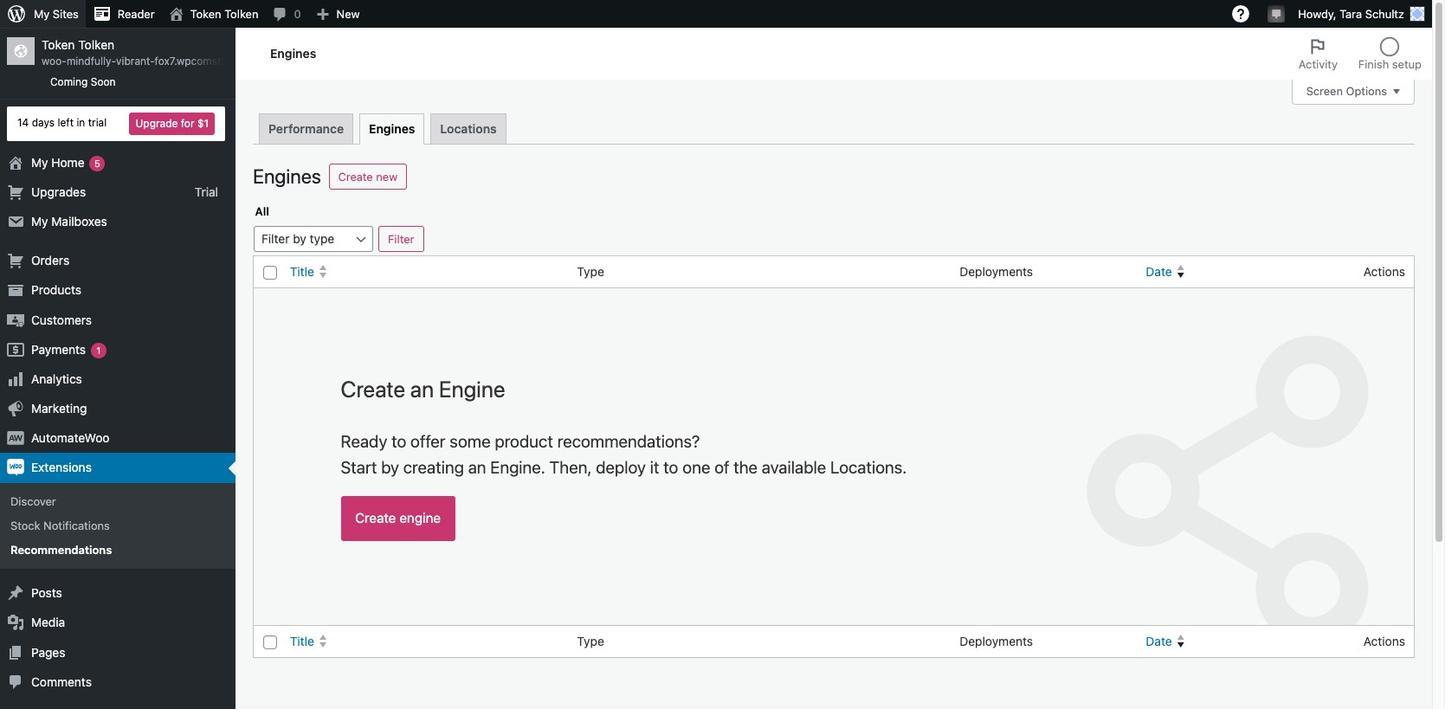 Task type: locate. For each thing, give the bounding box(es) containing it.
1 type from the top
[[577, 264, 604, 279]]

token inside token tolken woo-mindfully-vibrant-fox7.wpcomstaging.com coming soon
[[42, 37, 75, 52]]

to right it
[[664, 457, 678, 477]]

recommendations
[[10, 543, 112, 557]]

0 vertical spatial token
[[190, 7, 221, 21]]

engines up new
[[369, 121, 415, 136]]

0 horizontal spatial token
[[42, 37, 75, 52]]

tolken for token tolken woo-mindfully-vibrant-fox7.wpcomstaging.com coming soon
[[78, 37, 114, 52]]

tolken left 0 link
[[224, 7, 258, 21]]

0 vertical spatial title
[[290, 264, 314, 279]]

of
[[715, 457, 730, 477]]

an down some
[[468, 457, 486, 477]]

my down upgrades
[[31, 214, 48, 229]]

0 horizontal spatial tolken
[[78, 37, 114, 52]]

tolken up mindfully-
[[78, 37, 114, 52]]

1 vertical spatial an
[[468, 457, 486, 477]]

token inside toolbar "navigation"
[[190, 7, 221, 21]]

marketing link
[[0, 394, 236, 424]]

1 vertical spatial date
[[1146, 634, 1172, 649]]

token up fox7.wpcomstaging.com
[[190, 7, 221, 21]]

actions for second date link from the top
[[1364, 634, 1405, 649]]

create for create an engine
[[341, 376, 405, 402]]

performance link
[[259, 113, 353, 143]]

product
[[495, 432, 553, 452]]

None submit
[[378, 226, 424, 252]]

0 vertical spatial date
[[1146, 264, 1172, 279]]

my mailboxes link
[[0, 207, 236, 237]]

my sites
[[34, 7, 79, 21]]

create for create engine
[[355, 510, 396, 526]]

by
[[381, 457, 399, 477]]

actions
[[1364, 264, 1405, 279], [1364, 634, 1405, 649]]

1 horizontal spatial to
[[664, 457, 678, 477]]

my
[[34, 7, 50, 21], [31, 155, 48, 169], [31, 214, 48, 229]]

ready
[[341, 432, 387, 452]]

token for token tolken
[[190, 7, 221, 21]]

upgrades
[[31, 184, 86, 199]]

5
[[94, 157, 100, 168]]

1 vertical spatial date link
[[1139, 626, 1302, 657]]

create inside "create new" link
[[338, 169, 373, 183]]

0 horizontal spatial an
[[410, 376, 434, 402]]

new
[[337, 7, 360, 21]]

start
[[341, 457, 377, 477]]

1 actions from the top
[[1364, 264, 1405, 279]]

upgrade
[[136, 117, 178, 130]]

1 vertical spatial title
[[290, 634, 314, 649]]

performance
[[268, 121, 344, 136]]

comments
[[31, 674, 92, 689]]

0 vertical spatial my
[[34, 7, 50, 21]]

1 date from the top
[[1146, 264, 1172, 279]]

2 vertical spatial my
[[31, 214, 48, 229]]

tab list containing activity
[[1288, 28, 1432, 80]]

create new link
[[329, 163, 407, 189]]

0 vertical spatial type
[[577, 264, 604, 279]]

create an engine
[[341, 376, 505, 402]]

notifications
[[43, 519, 110, 532]]

customers link
[[0, 305, 236, 335]]

title link for second date link from the top
[[283, 626, 568, 657]]

toolbar navigation
[[0, 0, 1432, 31]]

1 title link from the top
[[283, 257, 568, 287]]

create left new
[[338, 169, 373, 183]]

1 horizontal spatial token
[[190, 7, 221, 21]]

create inside create engine link
[[355, 510, 396, 526]]

1 vertical spatial tolken
[[78, 37, 114, 52]]

1 vertical spatial engines
[[369, 121, 415, 136]]

token for token tolken woo-mindfully-vibrant-fox7.wpcomstaging.com coming soon
[[42, 37, 75, 52]]

1 horizontal spatial an
[[468, 457, 486, 477]]

2 actions from the top
[[1364, 634, 1405, 649]]

tolken inside token tolken woo-mindfully-vibrant-fox7.wpcomstaging.com coming soon
[[78, 37, 114, 52]]

days
[[32, 116, 55, 129]]

activity
[[1299, 57, 1338, 71]]

1 horizontal spatial tolken
[[224, 7, 258, 21]]

0 vertical spatial tolken
[[224, 7, 258, 21]]

the
[[734, 457, 758, 477]]

finish setup
[[1359, 57, 1422, 71]]

title for 1st date link from the top title link
[[290, 264, 314, 279]]

token tolken link
[[162, 0, 265, 28]]

date for 1st date link from the top
[[1146, 264, 1172, 279]]

pages
[[31, 645, 65, 659]]

0 vertical spatial date link
[[1139, 257, 1302, 287]]

orders link
[[0, 246, 236, 276]]

1 vertical spatial deployments
[[960, 634, 1033, 649]]

vibrant-
[[116, 55, 155, 68]]

title for title link for second date link from the top
[[290, 634, 314, 649]]

engines down 0
[[270, 46, 316, 60]]

tab list
[[1288, 28, 1432, 80]]

1 deployments from the top
[[960, 264, 1033, 279]]

my inside 'link'
[[31, 214, 48, 229]]

date
[[1146, 264, 1172, 279], [1146, 634, 1172, 649]]

tolken for token tolken
[[224, 7, 258, 21]]

None checkbox
[[263, 266, 277, 280]]

2 deployments from the top
[[960, 634, 1033, 649]]

engines up 'all'
[[253, 164, 321, 187]]

2 title link from the top
[[283, 626, 568, 657]]

create
[[338, 169, 373, 183], [341, 376, 405, 402], [355, 510, 396, 526]]

some
[[450, 432, 491, 452]]

all
[[255, 204, 269, 218]]

1 vertical spatial type
[[577, 634, 604, 649]]

create up ready
[[341, 376, 405, 402]]

token tolken woo-mindfully-vibrant-fox7.wpcomstaging.com coming soon
[[42, 37, 272, 88]]

2 vertical spatial create
[[355, 510, 396, 526]]

token up woo-
[[42, 37, 75, 52]]

to
[[392, 432, 406, 452], [664, 457, 678, 477]]

screen options
[[1306, 84, 1387, 98]]

token
[[190, 7, 221, 21], [42, 37, 75, 52]]

posts
[[31, 586, 62, 600]]

0 vertical spatial deployments
[[960, 264, 1033, 279]]

deployments
[[960, 264, 1033, 279], [960, 634, 1033, 649]]

2 type from the top
[[577, 634, 604, 649]]

date for second date link from the top
[[1146, 634, 1172, 649]]

2 title from the top
[[290, 634, 314, 649]]

title
[[290, 264, 314, 279], [290, 634, 314, 649]]

1 vertical spatial create
[[341, 376, 405, 402]]

ready to offer some product recommendations? start by creating an engine. then, deploy it to one of the available locations.
[[341, 432, 907, 477]]

1 vertical spatial actions
[[1364, 634, 1405, 649]]

1 title from the top
[[290, 264, 314, 279]]

None checkbox
[[263, 636, 277, 650]]

1 vertical spatial token
[[42, 37, 75, 52]]

my left sites
[[34, 7, 50, 21]]

to up by
[[392, 432, 406, 452]]

0 vertical spatial to
[[392, 432, 406, 452]]

0 vertical spatial create
[[338, 169, 373, 183]]

analytics link
[[0, 364, 236, 394]]

notification image
[[1270, 6, 1284, 20]]

stock
[[10, 519, 40, 532]]

my inside toolbar "navigation"
[[34, 7, 50, 21]]

main menu navigation
[[0, 28, 272, 709]]

tolken inside toolbar "navigation"
[[224, 7, 258, 21]]

howdy, tara schultz
[[1298, 7, 1405, 21]]

automatewoo
[[31, 431, 110, 445]]

engines
[[270, 46, 316, 60], [369, 121, 415, 136], [253, 164, 321, 187]]

screen
[[1306, 84, 1343, 98]]

pages link
[[0, 638, 236, 667]]

1 vertical spatial my
[[31, 155, 48, 169]]

0 vertical spatial actions
[[1364, 264, 1405, 279]]

offer
[[411, 432, 446, 452]]

deployments for 1st date link from the top
[[960, 264, 1033, 279]]

available
[[762, 457, 826, 477]]

1 vertical spatial title link
[[283, 626, 568, 657]]

home
[[51, 155, 84, 169]]

0 vertical spatial title link
[[283, 257, 568, 287]]

0
[[294, 7, 301, 21]]

create left engine
[[355, 510, 396, 526]]

products link
[[0, 276, 236, 305]]

type
[[577, 264, 604, 279], [577, 634, 604, 649]]

title link for 1st date link from the top
[[283, 257, 568, 287]]

coming
[[50, 75, 88, 88]]

an left engine
[[410, 376, 434, 402]]

left
[[58, 116, 74, 129]]

my left the home at the top left of page
[[31, 155, 48, 169]]

1
[[96, 344, 101, 356]]

0 link
[[265, 0, 308, 28]]

2 date from the top
[[1146, 634, 1172, 649]]

analytics
[[31, 371, 82, 386]]



Task type: vqa. For each thing, say whether or not it's contained in the screenshot.
My Sites 'My'
yes



Task type: describe. For each thing, give the bounding box(es) containing it.
$1
[[197, 117, 209, 130]]

options
[[1346, 84, 1387, 98]]

screen options button
[[1292, 79, 1415, 105]]

extensions
[[31, 460, 92, 475]]

engines link
[[359, 113, 425, 144]]

it
[[650, 457, 659, 477]]

mailboxes
[[51, 214, 107, 229]]

2 vertical spatial engines
[[253, 164, 321, 187]]

activity button
[[1288, 28, 1348, 80]]

0 horizontal spatial to
[[392, 432, 406, 452]]

upgrade for $1
[[136, 117, 209, 130]]

setup
[[1392, 57, 1422, 71]]

create engine link
[[341, 497, 455, 541]]

my for my sites
[[34, 7, 50, 21]]

products
[[31, 283, 81, 297]]

trial
[[195, 184, 218, 199]]

upgrade for $1 button
[[129, 112, 215, 135]]

soon
[[91, 75, 116, 88]]

one
[[683, 457, 710, 477]]

extensions link
[[0, 453, 236, 483]]

engine
[[400, 510, 441, 526]]

create for create new
[[338, 169, 373, 183]]

my for my home 5
[[31, 155, 48, 169]]

finish setup button
[[1348, 28, 1432, 80]]

locations.
[[830, 457, 907, 477]]

reader
[[118, 7, 155, 21]]

my mailboxes
[[31, 214, 107, 229]]

2 date link from the top
[[1139, 626, 1302, 657]]

orders
[[31, 253, 69, 268]]

recommendations?
[[557, 432, 700, 452]]

type for 1st date link from the top title link
[[577, 264, 604, 279]]

0 vertical spatial engines
[[270, 46, 316, 60]]

create engine
[[355, 510, 441, 526]]

marketing
[[31, 401, 87, 416]]

new link
[[308, 0, 367, 28]]

payments
[[31, 342, 86, 357]]

media
[[31, 615, 65, 630]]

woo-
[[42, 55, 67, 68]]

type for title link for second date link from the top
[[577, 634, 604, 649]]

token tolken
[[190, 7, 258, 21]]

sites
[[53, 7, 79, 21]]

posts link
[[0, 579, 236, 608]]

schultz
[[1365, 7, 1405, 21]]

in
[[77, 116, 85, 129]]

create new
[[338, 169, 398, 183]]

new
[[376, 169, 398, 183]]

engine.
[[490, 457, 545, 477]]

payments 1
[[31, 342, 101, 357]]

1 vertical spatial to
[[664, 457, 678, 477]]

an inside ready to offer some product recommendations? start by creating an engine. then, deploy it to one of the available locations.
[[468, 457, 486, 477]]

tara
[[1340, 7, 1362, 21]]

my for my mailboxes
[[31, 214, 48, 229]]

actions for 1st date link from the top
[[1364, 264, 1405, 279]]

discover
[[10, 494, 56, 508]]

howdy,
[[1298, 7, 1337, 21]]

stock notifications link
[[0, 513, 236, 538]]

locations
[[440, 121, 497, 136]]

0 vertical spatial an
[[410, 376, 434, 402]]

recommendations link
[[0, 538, 236, 562]]

my home 5
[[31, 155, 100, 169]]

deployments for second date link from the top
[[960, 634, 1033, 649]]

engines inside engines "link"
[[369, 121, 415, 136]]

all link
[[253, 202, 271, 220]]

fox7.wpcomstaging.com
[[155, 55, 272, 68]]

creating
[[403, 457, 464, 477]]

for
[[181, 117, 194, 130]]

my sites link
[[0, 0, 86, 28]]

media link
[[0, 608, 236, 638]]

trial
[[88, 116, 107, 129]]

locations link
[[431, 113, 506, 143]]

then,
[[549, 457, 592, 477]]

customers
[[31, 312, 92, 327]]

14 days left in trial
[[17, 116, 107, 129]]

automatewoo link
[[0, 424, 236, 453]]

1 date link from the top
[[1139, 257, 1302, 287]]

mindfully-
[[67, 55, 116, 68]]

comments link
[[0, 667, 236, 697]]



